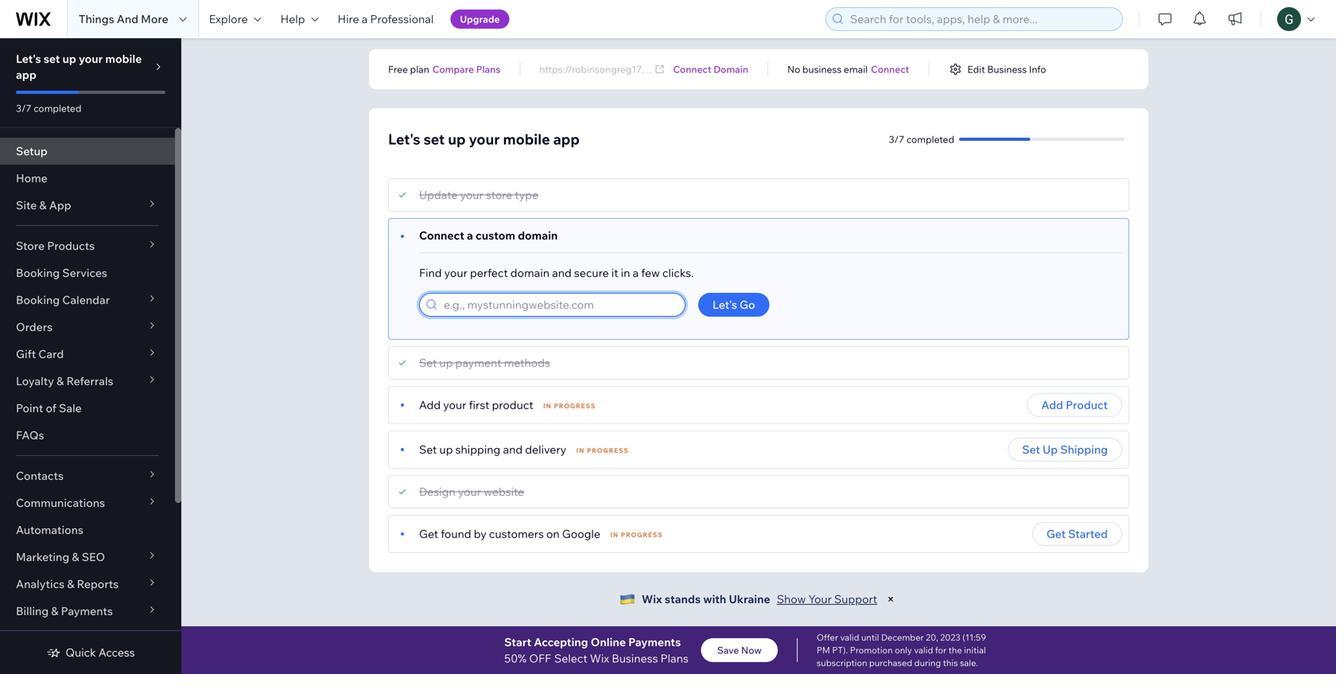 Task type: locate. For each thing, give the bounding box(es) containing it.
get left found
[[419, 527, 439, 541]]

1 vertical spatial domain
[[511, 266, 550, 280]]

set up shipping and delivery
[[419, 442, 567, 456]]

in progress for get found by customers on google
[[611, 531, 663, 539]]

20,
[[926, 632, 939, 643]]

a right hire
[[362, 12, 368, 26]]

0 vertical spatial wix
[[642, 592, 663, 606]]

1 vertical spatial plans
[[661, 651, 689, 665]]

add for add your first product
[[419, 398, 441, 412]]

3/7 up the "setup"
[[16, 102, 31, 114]]

booking up orders
[[16, 293, 60, 307]]

let's set up your mobile app
[[16, 52, 142, 82], [388, 130, 580, 148]]

0 horizontal spatial completed
[[34, 102, 81, 114]]

methods
[[504, 356, 551, 370]]

0 vertical spatial booking
[[16, 266, 60, 280]]

orders
[[16, 320, 53, 334]]

1 vertical spatial in progress
[[577, 446, 629, 454]]

your inside let's set up your mobile app
[[79, 52, 103, 66]]

set up design
[[419, 442, 437, 456]]

0 horizontal spatial let's set up your mobile app
[[16, 52, 142, 82]]

payments inside popup button
[[61, 604, 113, 618]]

0 vertical spatial let's
[[16, 52, 41, 66]]

2 get from the left
[[1047, 527, 1066, 541]]

2 horizontal spatial let's
[[713, 298, 738, 312]]

connect for connect a custom domain
[[419, 228, 465, 242]]

wix left stands
[[642, 592, 663, 606]]

product
[[1066, 398, 1109, 412]]

a right in
[[633, 266, 639, 280]]

in right "delivery" on the left bottom
[[577, 446, 585, 454]]

a left custom
[[467, 228, 473, 242]]

0 vertical spatial completed
[[34, 102, 81, 114]]

1 vertical spatial booking
[[16, 293, 60, 307]]

payments right online
[[629, 635, 681, 649]]

store
[[16, 239, 45, 253]]

0 vertical spatial 3/7
[[16, 102, 31, 114]]

progress right "delivery" on the left bottom
[[587, 446, 629, 454]]

1 horizontal spatial let's set up your mobile app
[[388, 130, 580, 148]]

1 vertical spatial wix
[[590, 651, 610, 665]]

progress for set up shipping and delivery
[[587, 446, 629, 454]]

pm
[[817, 645, 831, 656]]

connect up find
[[419, 228, 465, 242]]

business left info
[[988, 63, 1028, 75]]

in right google
[[611, 531, 619, 539]]

in
[[544, 402, 552, 410], [577, 446, 585, 454], [611, 531, 619, 539]]

0 vertical spatial 3/7 completed
[[16, 102, 81, 114]]

sale.
[[961, 657, 979, 668]]

0 vertical spatial and
[[552, 266, 572, 280]]

clicks.
[[663, 266, 694, 280]]

1 vertical spatial and
[[503, 442, 523, 456]]

automations link
[[0, 516, 175, 544]]

domain right perfect
[[511, 266, 550, 280]]

in progress up "delivery" on the left bottom
[[544, 402, 596, 410]]

& inside dropdown button
[[57, 374, 64, 388]]

get inside button
[[1047, 527, 1066, 541]]

0 horizontal spatial valid
[[841, 632, 860, 643]]

& right site
[[39, 198, 47, 212]]

get
[[419, 527, 439, 541], [1047, 527, 1066, 541]]

set
[[44, 52, 60, 66], [424, 130, 445, 148]]

your left store
[[460, 188, 484, 202]]

set for set up shipping and delivery
[[419, 442, 437, 456]]

0 horizontal spatial 3/7 completed
[[16, 102, 81, 114]]

billing & payments
[[16, 604, 113, 618]]

your right find
[[445, 266, 468, 280]]

up
[[62, 52, 76, 66], [448, 130, 466, 148], [440, 356, 453, 370], [440, 442, 453, 456]]

your for add
[[443, 398, 467, 412]]

let's inside sidebar element
[[16, 52, 41, 66]]

let's go
[[713, 298, 756, 312]]

valid up pt).
[[841, 632, 860, 643]]

2 vertical spatial in
[[611, 531, 619, 539]]

found
[[441, 527, 472, 541]]

booking down store
[[16, 266, 60, 280]]

set inside button
[[1023, 442, 1041, 456]]

& right billing
[[51, 604, 58, 618]]

1 horizontal spatial let's
[[388, 130, 421, 148]]

0 horizontal spatial a
[[362, 12, 368, 26]]

let's set up your mobile app inside sidebar element
[[16, 52, 142, 82]]

1 horizontal spatial set
[[424, 130, 445, 148]]

0 horizontal spatial set
[[44, 52, 60, 66]]

faqs link
[[0, 422, 175, 449]]

0 vertical spatial set
[[44, 52, 60, 66]]

accepting
[[534, 635, 589, 649]]

1 horizontal spatial in
[[577, 446, 585, 454]]

set left payment
[[419, 356, 437, 370]]

0 vertical spatial mobile
[[105, 52, 142, 66]]

1 vertical spatial a
[[467, 228, 473, 242]]

let's inside button
[[713, 298, 738, 312]]

0 horizontal spatial 3/7
[[16, 102, 31, 114]]

plans right compare
[[476, 63, 501, 75]]

0 vertical spatial payments
[[61, 604, 113, 618]]

email
[[844, 63, 868, 75]]

in
[[621, 266, 631, 280]]

1 horizontal spatial a
[[467, 228, 473, 242]]

your
[[809, 592, 832, 606]]

valid up during
[[915, 645, 934, 656]]

progress for add your first product
[[554, 402, 596, 410]]

2 add from the left
[[1042, 398, 1064, 412]]

point of sale
[[16, 401, 82, 415]]

1 horizontal spatial and
[[552, 266, 572, 280]]

customers
[[489, 527, 544, 541]]

1 horizontal spatial plans
[[661, 651, 689, 665]]

1 vertical spatial payments
[[629, 635, 681, 649]]

find
[[419, 266, 442, 280]]

1 vertical spatial mobile
[[503, 130, 550, 148]]

2 vertical spatial progress
[[621, 531, 663, 539]]

2 horizontal spatial a
[[633, 266, 639, 280]]

app
[[16, 68, 36, 82], [554, 130, 580, 148]]

plans left save
[[661, 651, 689, 665]]

& for billing
[[51, 604, 58, 618]]

hire a professional link
[[328, 0, 444, 38]]

set left "up"
[[1023, 442, 1041, 456]]

& inside dropdown button
[[72, 550, 79, 564]]

1 horizontal spatial business
[[988, 63, 1028, 75]]

1 add from the left
[[419, 398, 441, 412]]

1 vertical spatial business
[[612, 651, 658, 665]]

0 vertical spatial a
[[362, 12, 368, 26]]

offer
[[817, 632, 839, 643]]

0 horizontal spatial wix
[[590, 651, 610, 665]]

in right product
[[544, 402, 552, 410]]

2 horizontal spatial in
[[611, 531, 619, 539]]

1 vertical spatial app
[[554, 130, 580, 148]]

1 horizontal spatial add
[[1042, 398, 1064, 412]]

analytics
[[16, 577, 65, 591]]

get for get started
[[1047, 527, 1066, 541]]

1 horizontal spatial valid
[[915, 645, 934, 656]]

3/7 inside sidebar element
[[16, 102, 31, 114]]

1 horizontal spatial get
[[1047, 527, 1066, 541]]

website
[[484, 485, 525, 499]]

mobile up 'type'
[[503, 130, 550, 148]]

sale
[[59, 401, 82, 415]]

upgrade button
[[451, 10, 510, 29]]

reports
[[77, 577, 119, 591]]

0 horizontal spatial app
[[16, 68, 36, 82]]

progress right google
[[621, 531, 663, 539]]

and left "delivery" on the left bottom
[[503, 442, 523, 456]]

0 vertical spatial progress
[[554, 402, 596, 410]]

up
[[1043, 442, 1059, 456]]

design
[[419, 485, 456, 499]]

save
[[718, 644, 740, 656]]

payment
[[456, 356, 502, 370]]

1 horizontal spatial mobile
[[503, 130, 550, 148]]

calendar
[[62, 293, 110, 307]]

0 vertical spatial business
[[988, 63, 1028, 75]]

your
[[79, 52, 103, 66], [469, 130, 500, 148], [460, 188, 484, 202], [445, 266, 468, 280], [443, 398, 467, 412], [458, 485, 481, 499]]

it
[[612, 266, 619, 280]]

& for loyalty
[[57, 374, 64, 388]]

0 horizontal spatial business
[[612, 651, 658, 665]]

support
[[835, 592, 878, 606]]

let's set up your mobile app up update your store type
[[388, 130, 580, 148]]

2 vertical spatial let's
[[713, 298, 738, 312]]

domain up find your perfect domain and secure it in a few clicks.
[[518, 228, 558, 242]]

0 horizontal spatial mobile
[[105, 52, 142, 66]]

0 horizontal spatial get
[[419, 527, 439, 541]]

plan
[[410, 63, 430, 75]]

& right loyalty
[[57, 374, 64, 388]]

3/7 completed
[[16, 102, 81, 114], [889, 133, 955, 145]]

2 booking from the top
[[16, 293, 60, 307]]

a for professional
[[362, 12, 368, 26]]

domain for custom
[[518, 228, 558, 242]]

0 vertical spatial let's set up your mobile app
[[16, 52, 142, 82]]

your up update your store type
[[469, 130, 500, 148]]

1 horizontal spatial connect
[[674, 63, 712, 75]]

1 vertical spatial valid
[[915, 645, 934, 656]]

save now
[[718, 644, 762, 656]]

connect domain link
[[674, 62, 749, 76]]

things and more
[[79, 12, 168, 26]]

0 vertical spatial domain
[[518, 228, 558, 242]]

0 horizontal spatial payments
[[61, 604, 113, 618]]

in progress right google
[[611, 531, 663, 539]]

& left reports
[[67, 577, 74, 591]]

payments down the analytics & reports dropdown button
[[61, 604, 113, 618]]

1 vertical spatial let's set up your mobile app
[[388, 130, 580, 148]]

in progress
[[544, 402, 596, 410], [577, 446, 629, 454], [611, 531, 663, 539]]

set
[[419, 356, 437, 370], [419, 442, 437, 456], [1023, 442, 1041, 456]]

mobile down things and more
[[105, 52, 142, 66]]

add left first
[[419, 398, 441, 412]]

in for set up shipping and delivery
[[577, 446, 585, 454]]

1 get from the left
[[419, 527, 439, 541]]

in progress right "delivery" on the left bottom
[[577, 446, 629, 454]]

2 vertical spatial in progress
[[611, 531, 663, 539]]

add inside button
[[1042, 398, 1064, 412]]

1 horizontal spatial completed
[[907, 133, 955, 145]]

orders button
[[0, 314, 175, 341]]

0 horizontal spatial let's
[[16, 52, 41, 66]]

type
[[515, 188, 539, 202]]

1 horizontal spatial wix
[[642, 592, 663, 606]]

0 horizontal spatial in
[[544, 402, 552, 410]]

completed inside sidebar element
[[34, 102, 81, 114]]

automations
[[16, 523, 83, 537]]

initial
[[965, 645, 987, 656]]

loyalty & referrals
[[16, 374, 113, 388]]

pt).
[[833, 645, 849, 656]]

sidebar element
[[0, 38, 181, 674]]

0 vertical spatial app
[[16, 68, 36, 82]]

& left the seo
[[72, 550, 79, 564]]

0 vertical spatial in progress
[[544, 402, 596, 410]]

add left the product
[[1042, 398, 1064, 412]]

& inside dropdown button
[[67, 577, 74, 591]]

connect right email
[[872, 63, 910, 75]]

your right design
[[458, 485, 481, 499]]

business down online
[[612, 651, 658, 665]]

& for marketing
[[72, 550, 79, 564]]

business
[[988, 63, 1028, 75], [612, 651, 658, 665]]

1 horizontal spatial payments
[[629, 635, 681, 649]]

plans
[[476, 63, 501, 75], [661, 651, 689, 665]]

booking inside dropdown button
[[16, 293, 60, 307]]

3/7 completed down the connect link
[[889, 133, 955, 145]]

1 horizontal spatial 3/7 completed
[[889, 133, 955, 145]]

1 vertical spatial progress
[[587, 446, 629, 454]]

analytics & reports button
[[0, 571, 175, 598]]

1 horizontal spatial 3/7
[[889, 133, 905, 145]]

your left first
[[443, 398, 467, 412]]

progress for get found by customers on google
[[621, 531, 663, 539]]

and left secure
[[552, 266, 572, 280]]

0 horizontal spatial add
[[419, 398, 441, 412]]

1 vertical spatial set
[[424, 130, 445, 148]]

connect left the "domain"
[[674, 63, 712, 75]]

&
[[39, 198, 47, 212], [57, 374, 64, 388], [72, 550, 79, 564], [67, 577, 74, 591], [51, 604, 58, 618]]

progress up "delivery" on the left bottom
[[554, 402, 596, 410]]

the
[[949, 645, 963, 656]]

wix down online
[[590, 651, 610, 665]]

wix inside start accepting online payments 50% off select wix business plans
[[590, 651, 610, 665]]

billing
[[16, 604, 49, 618]]

1 vertical spatial in
[[577, 446, 585, 454]]

0 horizontal spatial plans
[[476, 63, 501, 75]]

edit
[[968, 63, 986, 75]]

0 vertical spatial in
[[544, 402, 552, 410]]

get for get found by customers on google
[[419, 527, 439, 541]]

your down things
[[79, 52, 103, 66]]

completed
[[34, 102, 81, 114], [907, 133, 955, 145]]

1 horizontal spatial app
[[554, 130, 580, 148]]

get left started at the bottom
[[1047, 527, 1066, 541]]

add product
[[1042, 398, 1109, 412]]

3/7 down the connect link
[[889, 133, 905, 145]]

1 booking from the top
[[16, 266, 60, 280]]

online
[[591, 635, 626, 649]]

1 vertical spatial let's
[[388, 130, 421, 148]]

3/7
[[16, 102, 31, 114], [889, 133, 905, 145]]

design your website
[[419, 485, 525, 499]]

let's set up your mobile app down things
[[16, 52, 142, 82]]

add
[[419, 398, 441, 412], [1042, 398, 1064, 412]]

3/7 completed up the "setup"
[[16, 102, 81, 114]]

compare plans link
[[433, 62, 501, 76]]

0 horizontal spatial connect
[[419, 228, 465, 242]]



Task type: describe. For each thing, give the bounding box(es) containing it.
set inside sidebar element
[[44, 52, 60, 66]]

perfect
[[470, 266, 508, 280]]

add for add product
[[1042, 398, 1064, 412]]

add product button
[[1028, 393, 1123, 417]]

connect a custom domain
[[419, 228, 558, 242]]

analytics & reports
[[16, 577, 119, 591]]

delivery
[[525, 442, 567, 456]]

save now button
[[702, 638, 778, 662]]

in progress for set up shipping and delivery
[[577, 446, 629, 454]]

info
[[1030, 63, 1047, 75]]

3/7 completed inside sidebar element
[[16, 102, 81, 114]]

contacts button
[[0, 462, 175, 489]]

store products
[[16, 239, 95, 253]]

a for custom
[[467, 228, 473, 242]]

things
[[79, 12, 114, 26]]

marketing & seo
[[16, 550, 105, 564]]

products
[[47, 239, 95, 253]]

home
[[16, 171, 48, 185]]

loyalty
[[16, 374, 54, 388]]

free plan compare plans
[[388, 63, 501, 75]]

no
[[788, 63, 801, 75]]

in progress for add your first product
[[544, 402, 596, 410]]

your for find
[[445, 266, 468, 280]]

your for design
[[458, 485, 481, 499]]

of
[[46, 401, 56, 415]]

point
[[16, 401, 43, 415]]

billing & payments button
[[0, 598, 175, 625]]

go
[[740, 298, 756, 312]]

connect for connect domain
[[674, 63, 712, 75]]

communications
[[16, 496, 105, 510]]

offer valid until december 20, 2023 (11:59 pm pt). promotion only valid for the initial subscription purchased during this sale.
[[817, 632, 987, 668]]

set for set up payment methods
[[419, 356, 437, 370]]

get found by customers on google
[[419, 527, 601, 541]]

2 horizontal spatial connect
[[872, 63, 910, 75]]

access
[[99, 645, 135, 659]]

professional
[[370, 12, 434, 26]]

marketing
[[16, 550, 69, 564]]

0 vertical spatial plans
[[476, 63, 501, 75]]

faqs
[[16, 428, 44, 442]]

show your support button
[[777, 592, 878, 606]]

& for analytics
[[67, 577, 74, 591]]

off
[[529, 651, 551, 665]]

booking for booking calendar
[[16, 293, 60, 307]]

quick access
[[66, 645, 135, 659]]

your for update
[[460, 188, 484, 202]]

update
[[419, 188, 458, 202]]

stands
[[665, 592, 701, 606]]

subscription
[[817, 657, 868, 668]]

marketing & seo button
[[0, 544, 175, 571]]

set up shipping button
[[1009, 438, 1123, 462]]

booking calendar
[[16, 293, 110, 307]]

point of sale link
[[0, 395, 175, 422]]

until
[[862, 632, 880, 643]]

wix stands with ukraine show your support
[[642, 592, 878, 606]]

start accepting online payments 50% off select wix business plans
[[505, 635, 689, 665]]

in for get found by customers on google
[[611, 531, 619, 539]]

show
[[777, 592, 806, 606]]

edit business info
[[968, 63, 1047, 75]]

booking calendar button
[[0, 286, 175, 314]]

plans inside start accepting online payments 50% off select wix business plans
[[661, 651, 689, 665]]

booking for booking services
[[16, 266, 60, 280]]

find your perfect domain and secure it in a few clicks.
[[419, 266, 694, 280]]

now
[[742, 644, 762, 656]]

domain for perfect
[[511, 266, 550, 280]]

1 vertical spatial 3/7 completed
[[889, 133, 955, 145]]

custom
[[476, 228, 516, 242]]

for
[[936, 645, 947, 656]]

domain
[[714, 63, 749, 75]]

start
[[505, 635, 532, 649]]

shipping
[[1061, 442, 1109, 456]]

on
[[547, 527, 560, 541]]

up inside let's set up your mobile app
[[62, 52, 76, 66]]

site & app
[[16, 198, 71, 212]]

app inside sidebar element
[[16, 68, 36, 82]]

communications button
[[0, 489, 175, 516]]

1 vertical spatial completed
[[907, 133, 955, 145]]

edit business info button
[[949, 62, 1047, 76]]

in for add your first product
[[544, 402, 552, 410]]

set for set up shipping
[[1023, 442, 1041, 456]]

seo
[[82, 550, 105, 564]]

gift card
[[16, 347, 64, 361]]

business inside edit business info button
[[988, 63, 1028, 75]]

connect link
[[872, 62, 910, 76]]

0 horizontal spatial and
[[503, 442, 523, 456]]

few
[[642, 266, 660, 280]]

0 vertical spatial valid
[[841, 632, 860, 643]]

quick
[[66, 645, 96, 659]]

product
[[492, 398, 534, 412]]

hire
[[338, 12, 359, 26]]

referrals
[[66, 374, 113, 388]]

site
[[16, 198, 37, 212]]

business
[[803, 63, 842, 75]]

2 vertical spatial a
[[633, 266, 639, 280]]

and
[[117, 12, 138, 26]]

update your store type
[[419, 188, 539, 202]]

select
[[555, 651, 588, 665]]

Search for tools, apps, help & more... field
[[846, 8, 1118, 30]]

2023
[[941, 632, 961, 643]]

free
[[388, 63, 408, 75]]

purchased
[[870, 657, 913, 668]]

this
[[944, 657, 959, 668]]

services
[[62, 266, 107, 280]]

mobile inside sidebar element
[[105, 52, 142, 66]]

set up payment methods
[[419, 356, 551, 370]]

setup
[[16, 144, 48, 158]]

store products button
[[0, 232, 175, 259]]

upgrade
[[460, 13, 500, 25]]

shipping
[[456, 442, 501, 456]]

payments inside start accepting online payments 50% off select wix business plans
[[629, 635, 681, 649]]

business inside start accepting online payments 50% off select wix business plans
[[612, 651, 658, 665]]

50%
[[505, 651, 527, 665]]

e.g., mystunningwebsite.com field
[[439, 294, 680, 316]]

1 vertical spatial 3/7
[[889, 133, 905, 145]]

& for site
[[39, 198, 47, 212]]



Task type: vqa. For each thing, say whether or not it's contained in the screenshot.
Invoices
no



